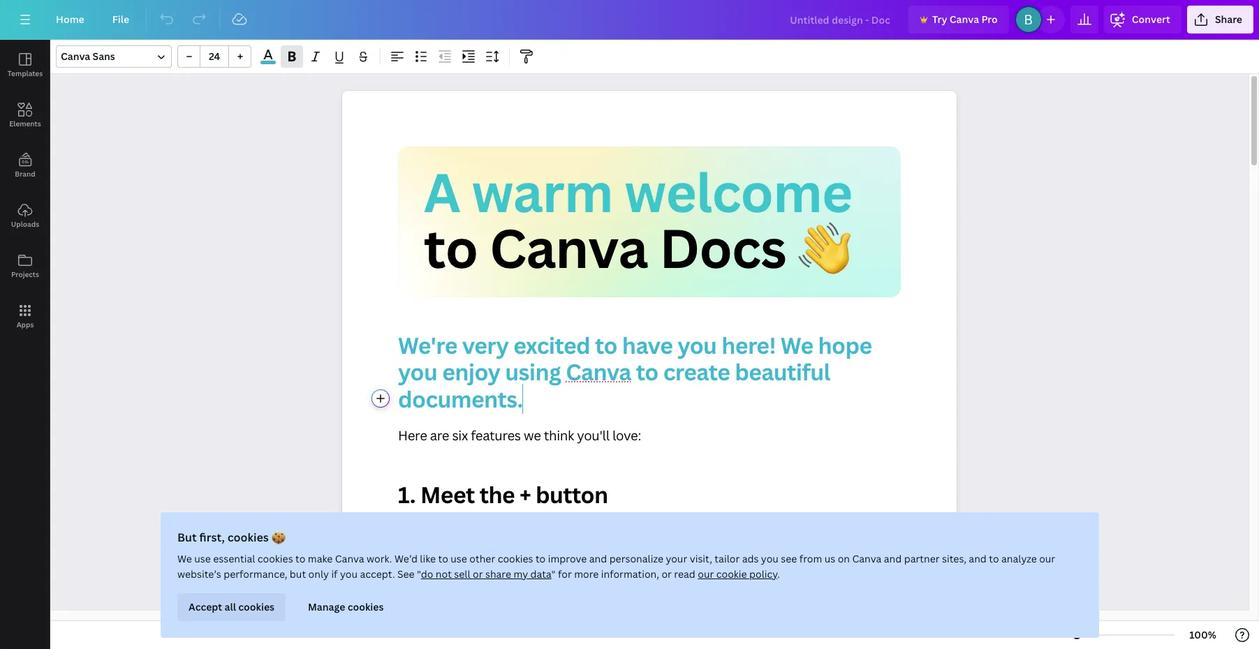Task type: vqa. For each thing, say whether or not it's contained in the screenshot.
Canva inside button
yes



Task type: locate. For each thing, give the bounding box(es) containing it.
group
[[177, 45, 251, 68]]

your inside we use essential cookies to make canva work. we'd like to use other cookies to improve and personalize your visit, tailor ads you see from us on canva and partner sites, and to analyze our website's performance, but only if you accept. see "
[[666, 553, 687, 566]]

to canva docs 👋
[[424, 212, 851, 284]]

the
[[480, 480, 515, 510]]

0 horizontal spatial we
[[177, 553, 192, 566]]

1 vertical spatial your
[[666, 553, 687, 566]]

cookies right all
[[238, 601, 274, 614]]

cookies up my on the bottom left of page
[[498, 553, 533, 566]]

our cookie policy link
[[698, 568, 777, 581]]

0 vertical spatial your
[[751, 522, 779, 540]]

meet
[[421, 480, 475, 510]]

0 horizontal spatial use
[[194, 553, 211, 566]]

on
[[838, 553, 850, 566]]

but first, cookies 🍪
[[177, 530, 285, 546]]

1 vertical spatial +
[[497, 522, 504, 540]]

cookie
[[716, 568, 747, 581]]

graphics,
[[445, 540, 501, 558]]

you left enjoy on the left bottom of page
[[398, 357, 437, 387]]

canva sans button
[[56, 45, 172, 68]]

cookies inside button
[[238, 601, 274, 614]]

0 vertical spatial +
[[520, 480, 531, 510]]

manage cookies
[[308, 601, 383, 614]]

your up read
[[666, 553, 687, 566]]

brand
[[15, 169, 35, 179]]

and down button,
[[504, 540, 528, 558]]

canva inside we're very excited to have you here! we hope you enjoy using canva to create beautiful documents.
[[566, 357, 631, 387]]

use up website's
[[194, 553, 211, 566]]

" left for at the left bottom of the page
[[551, 568, 555, 581]]

accept
[[188, 601, 222, 614]]

1 " from the left
[[417, 568, 421, 581]]

warm
[[472, 156, 613, 228]]

more!
[[531, 540, 568, 558]]

accept all cookies
[[188, 601, 274, 614]]

+ right the on the bottom of the page
[[520, 480, 531, 510]]

but first, cookies 🍪 dialog
[[160, 513, 1099, 639]]

cookies down accept.
[[347, 601, 383, 614]]

0 horizontal spatial our
[[430, 522, 452, 540]]

our down the visit,
[[698, 568, 714, 581]]

our
[[430, 522, 452, 540], [1039, 553, 1055, 566], [698, 568, 714, 581]]

we left hope
[[781, 330, 814, 360]]

cookies
[[227, 530, 268, 546], [257, 553, 293, 566], [498, 553, 533, 566], [238, 601, 274, 614], [347, 601, 383, 614]]

create
[[663, 357, 730, 387]]

tailor
[[715, 553, 740, 566]]

enjoy
[[442, 357, 500, 387]]

you left can
[[557, 522, 581, 540]]

projects
[[11, 270, 39, 279]]

1 horizontal spatial your
[[751, 522, 779, 540]]

convert
[[1132, 13, 1171, 26]]

apps
[[17, 320, 34, 330]]

try
[[933, 13, 948, 26]]

cookies down 🍪
[[257, 553, 293, 566]]

0 horizontal spatial +
[[497, 522, 504, 540]]

here are six features we think you'll love:
[[398, 427, 641, 444]]

use
[[194, 553, 211, 566], [450, 553, 467, 566]]

home link
[[45, 6, 96, 34]]

information,
[[601, 568, 659, 581]]

try canva pro
[[933, 13, 998, 26]]

your up ads
[[751, 522, 779, 540]]

2 " from the left
[[551, 568, 555, 581]]

+
[[520, 480, 531, 510], [497, 522, 504, 540]]

sans
[[93, 50, 115, 63]]

your
[[751, 522, 779, 540], [666, 553, 687, 566]]

visit,
[[690, 553, 712, 566]]

canva
[[950, 13, 980, 26], [61, 50, 90, 63], [490, 212, 648, 284], [566, 357, 631, 387], [335, 553, 364, 566], [852, 553, 882, 566]]

"
[[417, 568, 421, 581], [551, 568, 555, 581]]

button,
[[507, 522, 554, 540]]

+ for handy
[[497, 522, 504, 540]]

2 vertical spatial our
[[698, 568, 714, 581]]

0 horizontal spatial your
[[666, 553, 687, 566]]

canva inside button
[[950, 13, 980, 26]]

1 horizontal spatial use
[[450, 553, 467, 566]]

to
[[424, 212, 478, 284], [595, 330, 618, 360], [636, 357, 659, 387], [734, 522, 747, 540], [295, 553, 305, 566], [438, 553, 448, 566], [535, 553, 545, 566], [989, 553, 999, 566]]

our right analyze
[[1039, 553, 1055, 566]]

use up sell
[[450, 553, 467, 566]]

templates button
[[0, 40, 50, 90]]

2 horizontal spatial our
[[1039, 553, 1055, 566]]

welcome
[[625, 156, 852, 228]]

👋
[[798, 212, 851, 284]]

my
[[513, 568, 528, 581]]

1 horizontal spatial +
[[520, 480, 531, 510]]

easily
[[610, 522, 645, 540]]

we up website's
[[177, 553, 192, 566]]

you
[[678, 330, 717, 360], [398, 357, 437, 387], [557, 522, 581, 540], [761, 553, 779, 566], [340, 568, 357, 581]]

1 vertical spatial our
[[1039, 553, 1055, 566]]

side panel tab list
[[0, 40, 50, 342]]

sites,
[[942, 553, 966, 566]]

apps button
[[0, 291, 50, 342]]

elements
[[9, 119, 41, 129]]

cookies up the essential
[[227, 530, 268, 546]]

+ right handy at the bottom left of the page
[[497, 522, 504, 540]]

file button
[[101, 6, 141, 34]]

" right see
[[417, 568, 421, 581]]

you right if
[[340, 568, 357, 581]]

or
[[473, 568, 483, 581], [662, 568, 672, 581]]

data
[[530, 568, 551, 581]]

0 vertical spatial our
[[430, 522, 452, 540]]

1 horizontal spatial or
[[662, 568, 672, 581]]

1 horizontal spatial we
[[781, 330, 814, 360]]

to inside button, you can easily add anything to your page - checklists, charts, graphics, and more!
[[734, 522, 747, 540]]

excited
[[514, 330, 590, 360]]

anything
[[676, 522, 731, 540]]

– – number field
[[205, 50, 224, 63]]

1 vertical spatial we
[[177, 553, 192, 566]]

think
[[544, 427, 574, 444]]

hope
[[818, 330, 872, 360]]

for
[[558, 568, 572, 581]]

see
[[781, 553, 797, 566]]

None text field
[[342, 91, 957, 650]]

first,
[[199, 530, 225, 546]]

0 vertical spatial we
[[781, 330, 814, 360]]

performance,
[[223, 568, 287, 581]]

button, you can easily add anything to your page - checklists, charts, graphics, and more!
[[398, 522, 893, 558]]

our up charts,
[[430, 522, 452, 540]]

and
[[504, 540, 528, 558], [589, 553, 607, 566], [884, 553, 902, 566], [969, 553, 987, 566]]

canva sans
[[61, 50, 115, 63]]

you'll
[[577, 427, 610, 444]]

templates
[[8, 68, 43, 78]]

0 horizontal spatial "
[[417, 568, 421, 581]]

website's
[[177, 568, 221, 581]]

Design title text field
[[779, 6, 903, 34]]

0 horizontal spatial or
[[473, 568, 483, 581]]

1 horizontal spatial "
[[551, 568, 555, 581]]

or left read
[[662, 568, 672, 581]]

or right sell
[[473, 568, 483, 581]]

using
[[505, 357, 561, 387]]



Task type: describe. For each thing, give the bounding box(es) containing it.
do
[[421, 568, 433, 581]]

and inside button, you can easily add anything to your page - checklists, charts, graphics, and more!
[[504, 540, 528, 558]]

we inside we use essential cookies to make canva work. we'd like to use other cookies to improve and personalize your visit, tailor ads you see from us on canva and partner sites, and to analyze our website's performance, but only if you accept. see "
[[177, 553, 192, 566]]

we use essential cookies to make canva work. we'd like to use other cookies to improve and personalize your visit, tailor ads you see from us on canva and partner sites, and to analyze our website's performance, but only if you accept. see "
[[177, 553, 1055, 581]]

love:
[[613, 427, 641, 444]]

you inside button, you can easily add anything to your page - checklists, charts, graphics, and more!
[[557, 522, 581, 540]]

we'd
[[394, 553, 417, 566]]

home
[[56, 13, 84, 26]]

canva inside dropdown button
[[61, 50, 90, 63]]

file
[[112, 13, 129, 26]]

have
[[622, 330, 673, 360]]

2 or from the left
[[662, 568, 672, 581]]

can
[[584, 522, 606, 540]]

we're very excited to have you here! we hope you enjoy using canva to create beautiful documents.
[[398, 330, 877, 414]]

we're
[[398, 330, 457, 360]]

2 use from the left
[[450, 553, 467, 566]]

none text field containing a warm welcome
[[342, 91, 957, 650]]

accept all cookies button
[[177, 594, 285, 622]]

not
[[435, 568, 452, 581]]

100% button
[[1181, 625, 1226, 647]]

uploads button
[[0, 191, 50, 241]]

like
[[420, 553, 436, 566]]

we
[[524, 427, 541, 444]]

accept.
[[360, 568, 395, 581]]

1 or from the left
[[473, 568, 483, 581]]

main menu bar
[[0, 0, 1260, 40]]

1 use from the left
[[194, 553, 211, 566]]

convert button
[[1104, 6, 1182, 34]]

improve
[[548, 553, 587, 566]]

analyze
[[1001, 553, 1037, 566]]

and left partner
[[884, 553, 902, 566]]

button
[[536, 480, 608, 510]]

very
[[462, 330, 509, 360]]

we inside we're very excited to have you here! we hope you enjoy using canva to create beautiful documents.
[[781, 330, 814, 360]]

1.
[[398, 480, 416, 510]]

if
[[331, 568, 337, 581]]

+ for the
[[520, 480, 531, 510]]

add
[[649, 522, 673, 540]]

share
[[1215, 13, 1243, 26]]

other
[[469, 553, 495, 566]]

uploads
[[11, 219, 39, 229]]

pro
[[982, 13, 998, 26]]

🍪
[[271, 530, 285, 546]]

ads
[[742, 553, 759, 566]]

1. meet the + button
[[398, 480, 608, 510]]

do not sell or share my data link
[[421, 568, 551, 581]]

and up do not sell or share my data " for more information, or read our cookie policy . on the bottom of page
[[589, 553, 607, 566]]

see
[[397, 568, 414, 581]]

read
[[674, 568, 695, 581]]

six
[[452, 427, 468, 444]]

only
[[308, 568, 329, 581]]

try canva pro button
[[909, 6, 1009, 34]]

checklists,
[[824, 522, 890, 540]]

brand button
[[0, 140, 50, 191]]

sell
[[454, 568, 470, 581]]

your inside button, you can easily add anything to your page - checklists, charts, graphics, and more!
[[751, 522, 779, 540]]

but
[[177, 530, 196, 546]]

here!
[[722, 330, 776, 360]]

docs
[[660, 212, 786, 284]]

#0fb8ce image
[[261, 61, 276, 64]]

.
[[777, 568, 780, 581]]

handy
[[455, 522, 494, 540]]

1 horizontal spatial our
[[698, 568, 714, 581]]

projects button
[[0, 241, 50, 291]]

us
[[825, 553, 835, 566]]

from
[[799, 553, 822, 566]]

make
[[308, 553, 332, 566]]

share
[[485, 568, 511, 581]]

share button
[[1188, 6, 1254, 34]]

do not sell or share my data " for more information, or read our cookie policy .
[[421, 568, 780, 581]]

you up policy
[[761, 553, 779, 566]]

manage cookies button
[[297, 594, 395, 622]]

essential
[[213, 553, 255, 566]]

elements button
[[0, 90, 50, 140]]

our inside we use essential cookies to make canva work. we'd like to use other cookies to improve and personalize your visit, tailor ads you see from us on canva and partner sites, and to analyze our website's performance, but only if you accept. see "
[[1039, 553, 1055, 566]]

-
[[816, 522, 821, 540]]

cookies inside button
[[347, 601, 383, 614]]

a
[[424, 156, 460, 228]]

100%
[[1190, 629, 1217, 642]]

features
[[471, 427, 521, 444]]

but
[[289, 568, 306, 581]]

" inside we use essential cookies to make canva work. we'd like to use other cookies to improve and personalize your visit, tailor ads you see from us on canva and partner sites, and to analyze our website's performance, but only if you accept. see "
[[417, 568, 421, 581]]

a warm welcome
[[424, 156, 852, 228]]

page
[[782, 522, 813, 540]]

personalize
[[609, 553, 663, 566]]

you right 'have'
[[678, 330, 717, 360]]

and right sites,
[[969, 553, 987, 566]]

beautiful
[[735, 357, 831, 387]]



